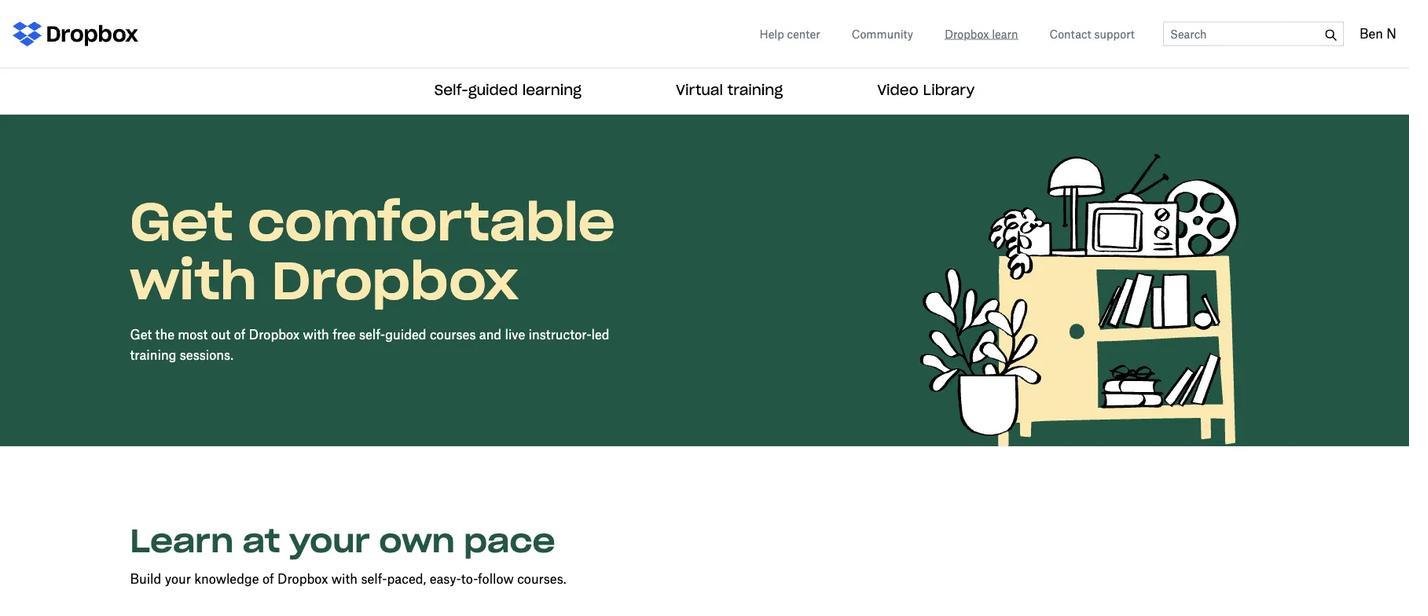 Task type: vqa. For each thing, say whether or not it's contained in the screenshot.
the leftmost training
yes



Task type: describe. For each thing, give the bounding box(es) containing it.
pace
[[464, 527, 555, 559]]

dropbox left learn
[[945, 27, 989, 40]]

virtual training link
[[676, 84, 783, 98]]

n
[[1386, 26, 1396, 41]]

video library
[[877, 84, 975, 98]]

dropbox inside get the most out of dropbox with free self-guided courses and live instructor-led training sessions.
[[249, 327, 300, 342]]

video library link
[[877, 84, 975, 98]]

center
[[787, 27, 820, 40]]

ben n button
[[1359, 26, 1396, 41]]

comfortable
[[248, 199, 615, 250]]

get for get comfortable with dropbox
[[130, 199, 233, 250]]

help center
[[760, 27, 820, 40]]

1 horizontal spatial your
[[289, 527, 370, 559]]

paced,
[[387, 571, 426, 587]]

dropbox learn
[[945, 27, 1018, 40]]

contact support
[[1049, 27, 1135, 40]]

virtual
[[676, 84, 723, 98]]

build your knowledge of dropbox with self-paced, easy-to-follow courses.
[[130, 571, 566, 587]]

learn at your own pace
[[130, 527, 555, 559]]

follow
[[478, 571, 514, 587]]

self-guided learning link
[[434, 84, 582, 98]]

knowledge
[[194, 571, 259, 587]]

library
[[923, 84, 975, 98]]

of inside get the most out of dropbox with free self-guided courses and live instructor-led training sessions.
[[234, 327, 246, 342]]

instructor-
[[529, 327, 591, 342]]

search image
[[1325, 30, 1337, 41]]

easy-
[[430, 571, 461, 587]]

search link
[[1318, 22, 1344, 46]]

get comfortable with dropbox document
[[0, 0, 1409, 601]]

contact
[[1049, 27, 1091, 40]]

training inside get the most out of dropbox with free self-guided courses and live instructor-led training sessions.
[[130, 347, 176, 362]]

own
[[379, 527, 455, 559]]

and
[[479, 327, 502, 342]]

0 horizontal spatial your
[[165, 571, 191, 587]]

ben n
[[1359, 26, 1396, 41]]

self-
[[434, 84, 468, 98]]

0 vertical spatial guided
[[468, 84, 518, 98]]

self-guided learning
[[434, 84, 582, 98]]

1 vertical spatial of
[[262, 571, 274, 587]]



Task type: locate. For each thing, give the bounding box(es) containing it.
self- right free
[[359, 327, 385, 342]]

0 vertical spatial self-
[[359, 327, 385, 342]]

0 horizontal spatial training
[[130, 347, 176, 362]]

Search search field
[[1163, 22, 1294, 46]]

0 vertical spatial of
[[234, 327, 246, 342]]

dropbox right out
[[249, 327, 300, 342]]

get for get the most out of dropbox with free self-guided courses and live instructor-led training sessions.
[[130, 327, 152, 342]]

0 horizontal spatial with
[[130, 258, 257, 309]]

with
[[130, 258, 257, 309], [303, 327, 329, 342], [331, 571, 358, 587]]

of right out
[[234, 327, 246, 342]]

get comfortable with dropbox
[[130, 199, 615, 309]]

2 horizontal spatial with
[[331, 571, 358, 587]]

community
[[852, 27, 913, 40]]

1 vertical spatial with
[[303, 327, 329, 342]]

training down the
[[130, 347, 176, 362]]

guided
[[468, 84, 518, 98], [385, 327, 426, 342]]

0 horizontal spatial of
[[234, 327, 246, 342]]

of down at
[[262, 571, 274, 587]]

self- inside get the most out of dropbox with free self-guided courses and live instructor-led training sessions.
[[359, 327, 385, 342]]

0 vertical spatial with
[[130, 258, 257, 309]]

get
[[130, 199, 233, 250], [130, 327, 152, 342]]

at
[[243, 527, 280, 559]]

1 vertical spatial get
[[130, 327, 152, 342]]

2 get from the top
[[130, 327, 152, 342]]

1 vertical spatial self-
[[361, 571, 387, 587]]

learn
[[130, 527, 234, 559]]

1 horizontal spatial guided
[[468, 84, 518, 98]]

video
[[877, 84, 918, 98]]

support
[[1094, 27, 1135, 40]]

1 vertical spatial your
[[165, 571, 191, 587]]

1 horizontal spatial of
[[262, 571, 274, 587]]

1 horizontal spatial training
[[728, 84, 783, 98]]

free
[[333, 327, 356, 342]]

build
[[130, 571, 161, 587]]

your
[[289, 527, 370, 559], [165, 571, 191, 587]]

the
[[155, 327, 174, 342]]

ben
[[1359, 26, 1383, 41]]

1 horizontal spatial with
[[303, 327, 329, 342]]

training
[[728, 84, 783, 98], [130, 347, 176, 362]]

led
[[591, 327, 610, 342]]

self- down learn at your own pace
[[361, 571, 387, 587]]

with up most
[[130, 258, 257, 309]]

your up build your knowledge of dropbox with self-paced, easy-to-follow courses.
[[289, 527, 370, 559]]

dropbox down learn at your own pace
[[277, 571, 328, 587]]

hub hero image
[[920, 154, 1239, 446]]

1 vertical spatial guided
[[385, 327, 426, 342]]

0 horizontal spatial guided
[[385, 327, 426, 342]]

with inside get the most out of dropbox with free self-guided courses and live instructor-led training sessions.
[[303, 327, 329, 342]]

live
[[505, 327, 525, 342]]

0 vertical spatial your
[[289, 527, 370, 559]]

help center link
[[744, 13, 836, 55]]

your right build
[[165, 571, 191, 587]]

guided left courses
[[385, 327, 426, 342]]

get inside get comfortable with dropbox
[[130, 199, 233, 250]]

dropbox logo image
[[13, 21, 138, 46]]

dropbox logo link
[[13, 21, 138, 46]]

with left free
[[303, 327, 329, 342]]

0 vertical spatial training
[[728, 84, 783, 98]]

community link
[[836, 13, 929, 55]]

2 vertical spatial with
[[331, 571, 358, 587]]

learning
[[522, 84, 582, 98]]

out
[[211, 327, 230, 342]]

with down learn at your own pace
[[331, 571, 358, 587]]

self-
[[359, 327, 385, 342], [361, 571, 387, 587]]

courses
[[430, 327, 476, 342]]

contact support link
[[1034, 13, 1150, 55]]

dropbox up get the most out of dropbox with free self-guided courses and live instructor-led training sessions.
[[272, 258, 518, 309]]

1 get from the top
[[130, 199, 233, 250]]

help
[[760, 27, 784, 40]]

training right virtual
[[728, 84, 783, 98]]

get inside get the most out of dropbox with free self-guided courses and live instructor-led training sessions.
[[130, 327, 152, 342]]

1 vertical spatial training
[[130, 347, 176, 362]]

dropbox
[[945, 27, 989, 40], [272, 258, 518, 309], [249, 327, 300, 342], [277, 571, 328, 587]]

of
[[234, 327, 246, 342], [262, 571, 274, 587]]

dropbox inside get comfortable with dropbox
[[272, 258, 518, 309]]

virtual training
[[676, 84, 783, 98]]

guided inside get the most out of dropbox with free self-guided courses and live instructor-led training sessions.
[[385, 327, 426, 342]]

learn
[[992, 27, 1018, 40]]

most
[[178, 327, 208, 342]]

guided left learning at the left of page
[[468, 84, 518, 98]]

to-
[[461, 571, 478, 587]]

0 vertical spatial get
[[130, 199, 233, 250]]

sessions.
[[180, 347, 233, 362]]

get the most out of dropbox with free self-guided courses and live instructor-led training sessions.
[[130, 327, 610, 362]]

with inside get comfortable with dropbox
[[130, 258, 257, 309]]

courses.
[[517, 571, 566, 587]]

dropbox learn link
[[929, 13, 1034, 55]]



